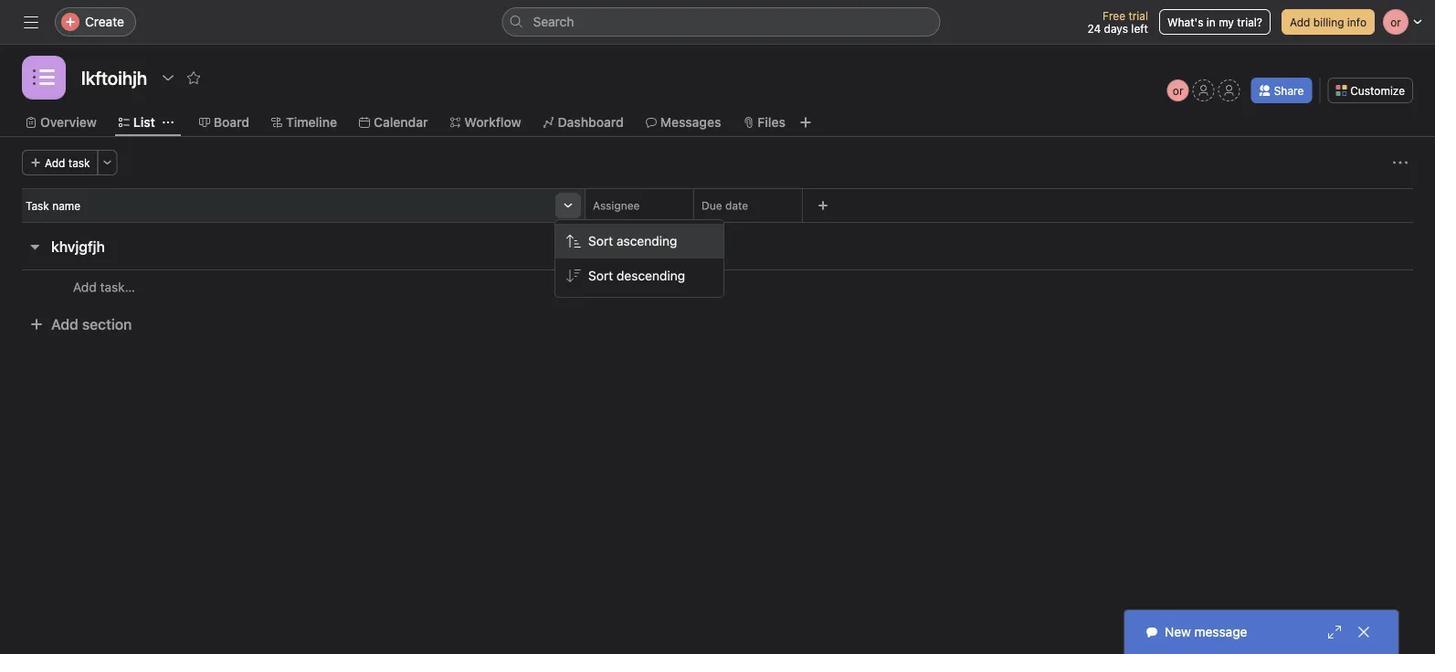 Task type: locate. For each thing, give the bounding box(es) containing it.
task
[[68, 156, 90, 169]]

add left section
[[51, 316, 78, 333]]

1 horizontal spatial more actions image
[[1394, 155, 1408, 170]]

what's in my trial?
[[1168, 16, 1263, 28]]

sort
[[589, 234, 613, 249], [589, 268, 613, 283]]

add for add billing info
[[1291, 16, 1311, 28]]

add for add task
[[45, 156, 65, 169]]

row
[[0, 188, 1436, 222], [22, 221, 1414, 223]]

expand new message image
[[1328, 625, 1343, 640]]

khvjgfjh
[[51, 238, 105, 255]]

more actions image right task
[[102, 157, 113, 168]]

more actions image down customize
[[1394, 155, 1408, 170]]

workflow link
[[450, 112, 522, 133]]

list link
[[119, 112, 155, 133]]

customize
[[1351, 84, 1406, 97]]

add left task…
[[73, 280, 97, 295]]

board link
[[199, 112, 250, 133]]

list
[[133, 115, 155, 130]]

messages link
[[646, 112, 722, 133]]

0 horizontal spatial more actions image
[[102, 157, 113, 168]]

timeline
[[286, 115, 337, 130]]

add task button
[[22, 150, 98, 175]]

add tab image
[[799, 115, 813, 130]]

add task…
[[73, 280, 135, 295]]

sort inside sort ascending menu item
[[589, 234, 613, 249]]

overview link
[[26, 112, 97, 133]]

descending
[[617, 268, 686, 283]]

sort ascending
[[589, 234, 678, 249]]

row up ascending
[[0, 188, 1436, 222]]

sort down assignee
[[589, 234, 613, 249]]

dashboard link
[[543, 112, 624, 133]]

0 vertical spatial sort
[[589, 234, 613, 249]]

add left billing
[[1291, 16, 1311, 28]]

billing
[[1314, 16, 1345, 28]]

add billing info button
[[1282, 9, 1376, 35]]

task
[[26, 199, 49, 212]]

add left task
[[45, 156, 65, 169]]

1 sort from the top
[[589, 234, 613, 249]]

trial?
[[1238, 16, 1263, 28]]

expand sidebar image
[[24, 15, 38, 29]]

messages
[[661, 115, 722, 130]]

in
[[1207, 16, 1216, 28]]

1 vertical spatial sort
[[589, 268, 613, 283]]

add task… button
[[73, 277, 135, 298]]

list image
[[33, 67, 55, 89]]

add
[[1291, 16, 1311, 28], [45, 156, 65, 169], [73, 280, 97, 295], [51, 316, 78, 333]]

free trial 24 days left
[[1088, 9, 1149, 35]]

info
[[1348, 16, 1367, 28]]

calendar
[[374, 115, 428, 130]]

sort down sort ascending
[[589, 268, 613, 283]]

more actions image
[[1394, 155, 1408, 170], [102, 157, 113, 168]]

add section button
[[22, 308, 139, 341]]

2 sort from the top
[[589, 268, 613, 283]]

add inside "button"
[[73, 280, 97, 295]]

add inside 'button'
[[1291, 16, 1311, 28]]

add a task to this section image
[[114, 239, 129, 254]]

days
[[1105, 22, 1129, 35]]

share button
[[1252, 78, 1313, 103]]

None text field
[[77, 61, 152, 94]]

add task
[[45, 156, 90, 169]]

due
[[702, 199, 723, 212]]

date
[[726, 199, 749, 212]]

trial
[[1129, 9, 1149, 22]]

add to starred image
[[187, 70, 201, 85]]

left
[[1132, 22, 1149, 35]]



Task type: describe. For each thing, give the bounding box(es) containing it.
show sort options image
[[563, 200, 574, 211]]

what's in my trial? button
[[1160, 9, 1271, 35]]

row containing task name
[[0, 188, 1436, 222]]

search list box
[[502, 7, 941, 37]]

calendar link
[[359, 112, 428, 133]]

tab actions image
[[163, 117, 173, 128]]

files link
[[743, 112, 786, 133]]

add for add task…
[[73, 280, 97, 295]]

name
[[52, 199, 81, 212]]

row down due
[[22, 221, 1414, 223]]

due date
[[702, 199, 749, 212]]

sort for sort ascending
[[589, 234, 613, 249]]

add billing info
[[1291, 16, 1367, 28]]

close image
[[1357, 625, 1372, 640]]

dashboard
[[558, 115, 624, 130]]

what's
[[1168, 16, 1204, 28]]

my
[[1219, 16, 1235, 28]]

sort for sort descending
[[589, 268, 613, 283]]

board
[[214, 115, 250, 130]]

create
[[85, 14, 124, 29]]

create button
[[55, 7, 136, 37]]

add task… row
[[0, 270, 1436, 304]]

workflow
[[465, 115, 522, 130]]

add field image
[[818, 200, 829, 211]]

task…
[[100, 280, 135, 295]]

section
[[82, 316, 132, 333]]

ascending
[[617, 234, 678, 249]]

khvjgfjh button
[[51, 230, 105, 263]]

search button
[[502, 7, 941, 37]]

assignee
[[593, 199, 640, 212]]

task name
[[26, 199, 81, 212]]

or
[[1173, 84, 1184, 97]]

timeline link
[[271, 112, 337, 133]]

sort descending
[[589, 268, 686, 283]]

free
[[1103, 9, 1126, 22]]

search
[[533, 14, 574, 29]]

sort ascending menu item
[[556, 224, 724, 259]]

new message
[[1165, 625, 1248, 640]]

customize button
[[1328, 78, 1414, 103]]

or button
[[1168, 80, 1190, 101]]

share
[[1275, 84, 1305, 97]]

overview
[[40, 115, 97, 130]]

24
[[1088, 22, 1102, 35]]

collapse task list for this section image
[[27, 239, 42, 254]]

show options image
[[161, 70, 176, 85]]

files
[[758, 115, 786, 130]]

add for add section
[[51, 316, 78, 333]]

add section
[[51, 316, 132, 333]]



Task type: vqa. For each thing, say whether or not it's contained in the screenshot.
radio item
no



